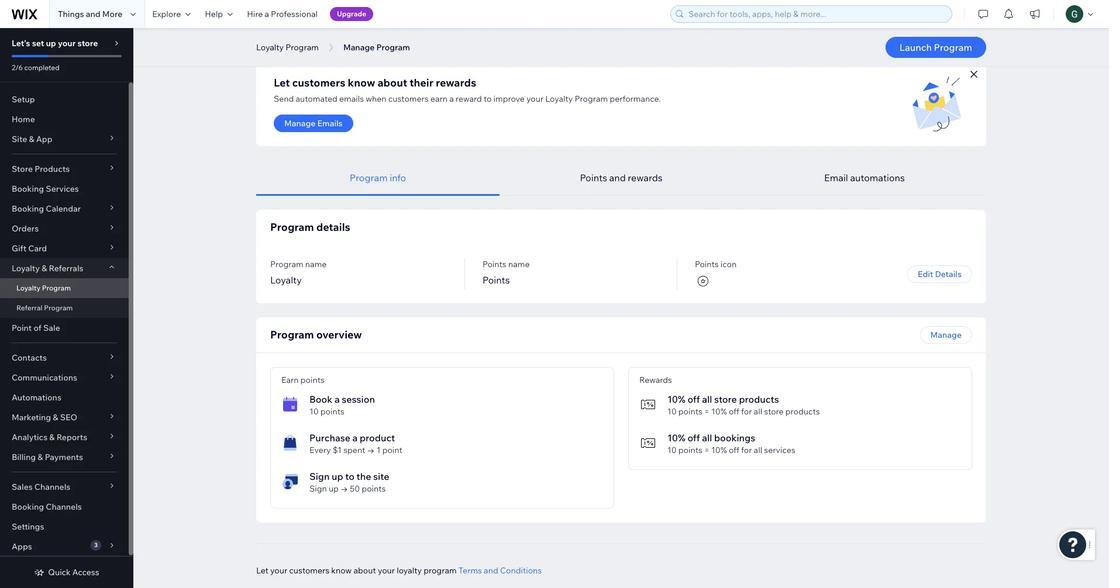 Task type: vqa. For each thing, say whether or not it's contained in the screenshot.
the 'learn'
no



Task type: describe. For each thing, give the bounding box(es) containing it.
let your customers know about your loyalty program terms and conditions
[[256, 566, 542, 576]]

let's set up your store
[[12, 38, 98, 49]]

bookings
[[714, 432, 756, 444]]

off up the bookings on the bottom of the page
[[729, 407, 740, 417]]

sales
[[12, 482, 33, 493]]

to inside sign up to the site sign up → 50 points
[[345, 471, 355, 483]]

analytics & reports
[[12, 432, 87, 443]]

book
[[310, 394, 333, 406]]

points inside 10% off all store products 10 points  = 10% off for all store products
[[679, 407, 703, 417]]

& for marketing
[[53, 413, 58, 423]]

know inside the let customers know about their rewards send automated emails when customers earn a reward to improve your loyalty program performance.
[[348, 76, 375, 90]]

terms and conditions link
[[459, 566, 542, 576]]

& for loyalty
[[42, 263, 47, 274]]

marketing & seo button
[[0, 408, 129, 428]]

booking calendar button
[[0, 199, 129, 219]]

session
[[342, 394, 375, 406]]

manage emails
[[284, 118, 343, 129]]

50
[[350, 484, 360, 495]]

analytics
[[12, 432, 48, 443]]

→ inside sign up to the site sign up → 50 points
[[341, 484, 348, 495]]

1 vertical spatial up
[[332, 471, 343, 483]]

= inside '10% off all bookings 10 points  = 10% off for all services'
[[705, 445, 710, 456]]

points inside book a session 10 points
[[321, 407, 345, 417]]

and for more
[[86, 9, 100, 19]]

gift card
[[12, 243, 47, 254]]

10% off all bookings 10 points  = 10% off for all services
[[668, 432, 796, 456]]

automations
[[851, 172, 905, 184]]

program inside tab list
[[350, 172, 388, 184]]

program inside the let customers know about their rewards send automated emails when customers earn a reward to improve your loyalty program performance.
[[575, 94, 608, 104]]

points and rewards button
[[500, 160, 743, 196]]

store inside sidebar element
[[77, 38, 98, 49]]

all left the bookings on the bottom of the page
[[702, 432, 712, 444]]

sign up to the site sign up → 50 points
[[310, 471, 389, 495]]

booking for booking services
[[12, 184, 44, 194]]

1 vertical spatial know
[[331, 566, 352, 576]]

10 inside 10% off all store products 10 points  = 10% off for all store products
[[668, 407, 677, 417]]

improve
[[494, 94, 525, 104]]

hire
[[247, 9, 263, 19]]

program
[[424, 566, 457, 576]]

automated
[[296, 94, 338, 104]]

Search for tools, apps, help & more... field
[[685, 6, 949, 22]]

$1
[[333, 445, 342, 456]]

0 horizontal spatial about
[[354, 566, 376, 576]]

point of sale
[[12, 323, 60, 334]]

10% up the bookings on the bottom of the page
[[712, 407, 727, 417]]

emails
[[339, 94, 364, 104]]

for inside '10% off all bookings 10 points  = 10% off for all services'
[[742, 445, 752, 456]]

terms
[[459, 566, 482, 576]]

all left services
[[754, 445, 763, 456]]

of
[[34, 323, 41, 334]]

all up the bookings on the bottom of the page
[[754, 407, 763, 417]]

loyalty inside the let customers know about their rewards send automated emails when customers earn a reward to improve your loyalty program performance.
[[546, 94, 573, 104]]

email automations button
[[743, 160, 987, 196]]

& for analytics
[[49, 432, 55, 443]]

more
[[102, 9, 123, 19]]

earn
[[281, 375, 299, 386]]

loyalty for loyalty program link
[[16, 284, 40, 293]]

your inside sidebar element
[[58, 38, 76, 49]]

loyalty for loyalty program button
[[256, 42, 284, 53]]

hire a professional link
[[240, 0, 325, 28]]

booking services
[[12, 184, 79, 194]]

manage for manage program
[[343, 42, 375, 53]]

automations
[[12, 393, 61, 403]]

details
[[935, 269, 962, 280]]

program info
[[350, 172, 406, 184]]

2/6 completed
[[12, 63, 60, 72]]

let's
[[12, 38, 30, 49]]

referral program link
[[0, 298, 129, 318]]

points up book
[[301, 375, 325, 386]]

earn
[[431, 94, 448, 104]]

program overview
[[270, 328, 362, 342]]

launch program button
[[886, 37, 987, 58]]

when
[[366, 94, 387, 104]]

points inside sign up to the site sign up → 50 points
[[362, 484, 386, 495]]

10% off all store products 10 points  = 10% off for all store products
[[668, 394, 820, 417]]

settings
[[12, 522, 44, 533]]

let for customers
[[274, 76, 290, 90]]

0 horizontal spatial products
[[739, 394, 779, 406]]

setup
[[12, 94, 35, 105]]

2 vertical spatial customers
[[289, 566, 330, 576]]

reward
[[456, 94, 482, 104]]

icon
[[721, 259, 737, 270]]

orders button
[[0, 219, 129, 239]]

loyalty program for loyalty program button
[[256, 42, 319, 53]]

manage program button
[[338, 39, 416, 56]]

set
[[32, 38, 44, 49]]

& for billing
[[38, 452, 43, 463]]

10% down rewards at bottom
[[668, 394, 686, 406]]

things and more
[[58, 9, 123, 19]]

program left details
[[270, 221, 314, 234]]

program inside button
[[286, 42, 319, 53]]

1 vertical spatial customers
[[388, 94, 429, 104]]

app
[[36, 134, 52, 145]]

program up the earn
[[270, 328, 314, 342]]

tab list containing program info
[[256, 160, 987, 196]]

email
[[825, 172, 848, 184]]

your inside the let customers know about their rewards send automated emails when customers earn a reward to improve your loyalty program performance.
[[527, 94, 544, 104]]

points for points icon
[[695, 259, 719, 270]]

all up '10% off all bookings 10 points  = 10% off for all services'
[[702, 394, 712, 406]]

purchase a product every $1 spent → 1 point
[[310, 432, 403, 456]]

sales channels button
[[0, 478, 129, 497]]

rewards heading
[[640, 375, 958, 386]]

reward type - fixed image
[[640, 396, 657, 414]]

payments
[[45, 452, 83, 463]]

referral program
[[16, 304, 73, 313]]

apps
[[12, 542, 32, 552]]

program info button
[[256, 160, 500, 196]]

1 horizontal spatial products
[[786, 407, 820, 417]]

quick
[[48, 568, 71, 578]]

a for session
[[335, 394, 340, 406]]

edit details
[[918, 269, 962, 280]]

→ inside purchase a product every $1 spent → 1 point
[[367, 445, 375, 456]]

quick access button
[[34, 568, 99, 578]]

points and rewards
[[580, 172, 663, 184]]

program details
[[270, 221, 350, 234]]

product
[[360, 432, 395, 444]]

point
[[383, 445, 403, 456]]



Task type: locate. For each thing, give the bounding box(es) containing it.
every
[[310, 445, 331, 456]]

for up the bookings on the bottom of the page
[[742, 407, 752, 417]]

a inside the let customers know about their rewards send automated emails when customers earn a reward to improve your loyalty program performance.
[[450, 94, 454, 104]]

2 vertical spatial store
[[764, 407, 784, 417]]

a up spent at bottom
[[353, 432, 358, 444]]

points for points name points
[[483, 259, 507, 270]]

store up services
[[764, 407, 784, 417]]

points down the site
[[362, 484, 386, 495]]

site
[[373, 471, 389, 483]]

1 vertical spatial rewards
[[628, 172, 663, 184]]

1 horizontal spatial store
[[714, 394, 737, 406]]

performance.
[[610, 94, 661, 104]]

2 vertical spatial manage
[[931, 330, 962, 341]]

10%
[[668, 394, 686, 406], [712, 407, 727, 417], [668, 432, 686, 444], [712, 445, 727, 456]]

0 horizontal spatial name
[[305, 259, 327, 270]]

sidebar element
[[0, 28, 133, 589]]

loyalty program link
[[0, 279, 129, 298]]

manage program
[[343, 42, 410, 53]]

1 horizontal spatial let
[[274, 76, 290, 90]]

10% down the bookings on the bottom of the page
[[712, 445, 727, 456]]

site
[[12, 134, 27, 145]]

rewards
[[640, 375, 672, 386]]

1 vertical spatial manage
[[284, 118, 316, 129]]

off left the bookings on the bottom of the page
[[688, 432, 700, 444]]

1 vertical spatial products
[[786, 407, 820, 417]]

=
[[705, 407, 710, 417], [705, 445, 710, 456]]

2 sign from the top
[[310, 484, 327, 495]]

loyalty & referrals
[[12, 263, 83, 274]]

up left 50
[[329, 484, 339, 495]]

a inside book a session 10 points
[[335, 394, 340, 406]]

= down 10% off all store products 10 points  = 10% off for all store products
[[705, 445, 710, 456]]

analytics & reports button
[[0, 428, 129, 448]]

1 vertical spatial for
[[742, 445, 752, 456]]

1 vertical spatial to
[[345, 471, 355, 483]]

loyalty program for loyalty program link
[[16, 284, 71, 293]]

a right earn
[[450, 94, 454, 104]]

1 booking from the top
[[12, 184, 44, 194]]

billing
[[12, 452, 36, 463]]

10% right reward type - fixed icon
[[668, 432, 686, 444]]

launch program
[[900, 42, 973, 53]]

0 vertical spatial up
[[46, 38, 56, 49]]

products
[[739, 394, 779, 406], [786, 407, 820, 417]]

to inside the let customers know about their rewards send automated emails when customers earn a reward to improve your loyalty program performance.
[[484, 94, 492, 104]]

help button
[[198, 0, 240, 28]]

loyalty inside button
[[256, 42, 284, 53]]

rewards inside the let customers know about their rewards send automated emails when customers earn a reward to improve your loyalty program performance.
[[436, 76, 477, 90]]

store up the bookings on the bottom of the page
[[714, 394, 737, 406]]

2 horizontal spatial and
[[610, 172, 626, 184]]

program down professional
[[286, 42, 319, 53]]

referral
[[16, 304, 43, 313]]

contacts
[[12, 353, 47, 363]]

& for site
[[29, 134, 34, 145]]

sign down every
[[310, 471, 330, 483]]

1 horizontal spatial →
[[367, 445, 375, 456]]

& inside popup button
[[29, 134, 34, 145]]

about up the when
[[378, 76, 407, 90]]

manage emails button
[[274, 115, 353, 132]]

let for your
[[256, 566, 269, 576]]

loyalty program up the referral program
[[16, 284, 71, 293]]

loyalty right improve
[[546, 94, 573, 104]]

about left loyalty
[[354, 566, 376, 576]]

points for points and rewards
[[580, 172, 607, 184]]

store
[[12, 164, 33, 174]]

0 vertical spatial store
[[77, 38, 98, 49]]

1 vertical spatial sign
[[310, 484, 327, 495]]

points right reward type - fixed image
[[679, 407, 703, 417]]

loyalty down gift card
[[12, 263, 40, 274]]

gift card button
[[0, 239, 129, 259]]

overview
[[316, 328, 362, 342]]

name for loyalty
[[305, 259, 327, 270]]

billing & payments button
[[0, 448, 129, 468]]

loyalty program inside sidebar element
[[16, 284, 71, 293]]

1 horizontal spatial name
[[508, 259, 530, 270]]

let inside the let customers know about their rewards send automated emails when customers earn a reward to improve your loyalty program performance.
[[274, 76, 290, 90]]

loyalty program down hire a professional
[[256, 42, 319, 53]]

0 horizontal spatial and
[[86, 9, 100, 19]]

name inside program name loyalty
[[305, 259, 327, 270]]

tab list
[[256, 160, 987, 196]]

0 horizontal spatial store
[[77, 38, 98, 49]]

up inside sidebar element
[[46, 38, 56, 49]]

1 vertical spatial and
[[610, 172, 626, 184]]

channels inside dropdown button
[[34, 482, 70, 493]]

1 horizontal spatial and
[[484, 566, 498, 576]]

= inside 10% off all store products 10 points  = 10% off for all store products
[[705, 407, 710, 417]]

automations link
[[0, 388, 129, 408]]

0 vertical spatial sign
[[310, 471, 330, 483]]

channels for booking channels
[[46, 502, 82, 513]]

reports
[[57, 432, 87, 443]]

2 vertical spatial up
[[329, 484, 339, 495]]

up down the $1
[[332, 471, 343, 483]]

gift
[[12, 243, 26, 254]]

emails
[[318, 118, 343, 129]]

2 vertical spatial and
[[484, 566, 498, 576]]

1 vertical spatial store
[[714, 394, 737, 406]]

manage inside "button"
[[343, 42, 375, 53]]

program up their
[[377, 42, 410, 53]]

→
[[367, 445, 375, 456], [341, 484, 348, 495]]

send
[[274, 94, 294, 104]]

points icon image
[[695, 273, 712, 290]]

1 vertical spatial →
[[341, 484, 348, 495]]

0 vertical spatial for
[[742, 407, 752, 417]]

& right billing
[[38, 452, 43, 463]]

wix bookings app icon image
[[281, 396, 299, 414]]

card
[[28, 243, 47, 254]]

1 vertical spatial loyalty program
[[16, 284, 71, 293]]

and for rewards
[[610, 172, 626, 184]]

for inside 10% off all store products 10 points  = 10% off for all store products
[[742, 407, 752, 417]]

0 vertical spatial about
[[378, 76, 407, 90]]

0 horizontal spatial →
[[341, 484, 348, 495]]

and
[[86, 9, 100, 19], [610, 172, 626, 184], [484, 566, 498, 576]]

2 name from the left
[[508, 259, 530, 270]]

program left performance. at the top of page
[[575, 94, 608, 104]]

0 vertical spatial customers
[[292, 76, 346, 90]]

0 vertical spatial loyalty program
[[256, 42, 319, 53]]

marketing
[[12, 413, 51, 423]]

1 for from the top
[[742, 407, 752, 417]]

point of sale link
[[0, 318, 129, 338]]

1 vertical spatial channels
[[46, 502, 82, 513]]

seo
[[60, 413, 77, 423]]

0 vertical spatial channels
[[34, 482, 70, 493]]

marketing & seo
[[12, 413, 77, 423]]

rewards inside button
[[628, 172, 663, 184]]

points inside '10% off all bookings 10 points  = 10% off for all services'
[[679, 445, 703, 456]]

a for product
[[353, 432, 358, 444]]

loyalty program inside button
[[256, 42, 319, 53]]

points name points
[[483, 259, 530, 286]]

1 name from the left
[[305, 259, 327, 270]]

rewards
[[436, 76, 477, 90], [628, 172, 663, 184]]

1 vertical spatial booking
[[12, 204, 44, 214]]

& left reports
[[49, 432, 55, 443]]

about inside the let customers know about their rewards send automated emails when customers earn a reward to improve your loyalty program performance.
[[378, 76, 407, 90]]

for down the bookings on the bottom of the page
[[742, 445, 752, 456]]

upgrade button
[[330, 7, 373, 21]]

0 horizontal spatial let
[[256, 566, 269, 576]]

communications
[[12, 373, 77, 383]]

2 booking from the top
[[12, 204, 44, 214]]

loyalty down program details
[[270, 274, 302, 286]]

sign right wix members area app icon
[[310, 484, 327, 495]]

things
[[58, 9, 84, 19]]

wix stores app icon image
[[281, 435, 299, 452]]

program inside program name loyalty
[[270, 259, 304, 270]]

earn points heading
[[281, 375, 600, 386]]

0 horizontal spatial manage
[[284, 118, 316, 129]]

0 vertical spatial →
[[367, 445, 375, 456]]

booking down store
[[12, 184, 44, 194]]

booking up settings
[[12, 502, 44, 513]]

store
[[77, 38, 98, 49], [714, 394, 737, 406], [764, 407, 784, 417]]

a right book
[[335, 394, 340, 406]]

0 vertical spatial products
[[739, 394, 779, 406]]

1 horizontal spatial rewards
[[628, 172, 663, 184]]

0 vertical spatial rewards
[[436, 76, 477, 90]]

store products button
[[0, 159, 129, 179]]

program down program details
[[270, 259, 304, 270]]

10 right reward type - fixed image
[[668, 407, 677, 417]]

up
[[46, 38, 56, 49], [332, 471, 343, 483], [329, 484, 339, 495]]

1 = from the top
[[705, 407, 710, 417]]

0 vertical spatial booking
[[12, 184, 44, 194]]

loyalty down hire a professional
[[256, 42, 284, 53]]

1 vertical spatial =
[[705, 445, 710, 456]]

booking for booking channels
[[12, 502, 44, 513]]

a
[[265, 9, 269, 19], [450, 94, 454, 104], [335, 394, 340, 406], [353, 432, 358, 444]]

program left info
[[350, 172, 388, 184]]

details
[[316, 221, 350, 234]]

1 vertical spatial let
[[256, 566, 269, 576]]

professional
[[271, 9, 318, 19]]

0 horizontal spatial rewards
[[436, 76, 477, 90]]

to right 'reward'
[[484, 94, 492, 104]]

booking inside dropdown button
[[12, 204, 44, 214]]

the
[[357, 471, 371, 483]]

program right launch
[[934, 42, 973, 53]]

loyalty for loyalty & referrals dropdown button
[[12, 263, 40, 274]]

channels up booking channels on the bottom left
[[34, 482, 70, 493]]

all
[[702, 394, 712, 406], [754, 407, 763, 417], [702, 432, 712, 444], [754, 445, 763, 456]]

2 = from the top
[[705, 445, 710, 456]]

2 horizontal spatial store
[[764, 407, 784, 417]]

off right reward type - fixed image
[[688, 394, 700, 406]]

0 vertical spatial manage
[[343, 42, 375, 53]]

0 vertical spatial know
[[348, 76, 375, 90]]

1 vertical spatial about
[[354, 566, 376, 576]]

program down loyalty & referrals dropdown button
[[42, 284, 71, 293]]

launch
[[900, 42, 932, 53]]

your
[[58, 38, 76, 49], [527, 94, 544, 104], [270, 566, 287, 576], [378, 566, 395, 576]]

know
[[348, 76, 375, 90], [331, 566, 352, 576]]

conditions
[[500, 566, 542, 576]]

points right reward type - fixed icon
[[679, 445, 703, 456]]

10 inside '10% off all bookings 10 points  = 10% off for all services'
[[668, 445, 677, 456]]

manage
[[343, 42, 375, 53], [284, 118, 316, 129], [931, 330, 962, 341]]

name inside points name points
[[508, 259, 530, 270]]

wix members area app icon image
[[281, 473, 299, 491]]

program
[[934, 42, 973, 53], [286, 42, 319, 53], [377, 42, 410, 53], [575, 94, 608, 104], [350, 172, 388, 184], [270, 221, 314, 234], [270, 259, 304, 270], [42, 284, 71, 293], [44, 304, 73, 313], [270, 328, 314, 342]]

loyalty up referral on the left bottom
[[16, 284, 40, 293]]

2 vertical spatial booking
[[12, 502, 44, 513]]

channels for sales channels
[[34, 482, 70, 493]]

& down card
[[42, 263, 47, 274]]

off down the bookings on the bottom of the page
[[729, 445, 740, 456]]

a inside purchase a product every $1 spent → 1 point
[[353, 432, 358, 444]]

1 horizontal spatial to
[[484, 94, 492, 104]]

help
[[205, 9, 223, 19]]

quick access
[[48, 568, 99, 578]]

booking up orders
[[12, 204, 44, 214]]

10 down book
[[310, 407, 319, 417]]

program inside "button"
[[377, 42, 410, 53]]

1 horizontal spatial about
[[378, 76, 407, 90]]

channels down sales channels dropdown button
[[46, 502, 82, 513]]

settings link
[[0, 517, 129, 537]]

site & app
[[12, 134, 52, 145]]

hire a professional
[[247, 9, 318, 19]]

3 booking from the top
[[12, 502, 44, 513]]

home link
[[0, 109, 129, 129]]

1 horizontal spatial manage
[[343, 42, 375, 53]]

1
[[377, 445, 381, 456]]

0 vertical spatial let
[[274, 76, 290, 90]]

services
[[764, 445, 796, 456]]

book a session 10 points
[[310, 394, 375, 417]]

& inside dropdown button
[[53, 413, 58, 423]]

products
[[35, 164, 70, 174]]

store down 'things and more' on the top
[[77, 38, 98, 49]]

= up '10% off all bookings 10 points  = 10% off for all services'
[[705, 407, 710, 417]]

& right site
[[29, 134, 34, 145]]

booking services link
[[0, 179, 129, 199]]

program down loyalty program link
[[44, 304, 73, 313]]

access
[[72, 568, 99, 578]]

points inside button
[[580, 172, 607, 184]]

0 vertical spatial and
[[86, 9, 100, 19]]

loyalty inside program name loyalty
[[270, 274, 302, 286]]

& left seo
[[53, 413, 58, 423]]

upgrade
[[337, 9, 366, 18]]

0 vertical spatial =
[[705, 407, 710, 417]]

0 horizontal spatial to
[[345, 471, 355, 483]]

points down book
[[321, 407, 345, 417]]

home
[[12, 114, 35, 125]]

0 vertical spatial to
[[484, 94, 492, 104]]

and inside button
[[610, 172, 626, 184]]

booking for booking calendar
[[12, 204, 44, 214]]

reward type - fixed image
[[640, 435, 657, 452]]

earn points
[[281, 375, 325, 386]]

→ left 1
[[367, 445, 375, 456]]

1 horizontal spatial loyalty program
[[256, 42, 319, 53]]

up right set
[[46, 38, 56, 49]]

1 sign from the top
[[310, 471, 330, 483]]

to up 50
[[345, 471, 355, 483]]

loyalty inside dropdown button
[[12, 263, 40, 274]]

0 horizontal spatial loyalty program
[[16, 284, 71, 293]]

2 for from the top
[[742, 445, 752, 456]]

program inside "link"
[[44, 304, 73, 313]]

2 horizontal spatial manage
[[931, 330, 962, 341]]

manage button
[[920, 327, 973, 344]]

3
[[94, 542, 98, 550]]

a for professional
[[265, 9, 269, 19]]

a right hire
[[265, 9, 269, 19]]

10 inside book a session 10 points
[[310, 407, 319, 417]]

sale
[[43, 323, 60, 334]]

10 right reward type - fixed icon
[[668, 445, 677, 456]]

manage for manage emails
[[284, 118, 316, 129]]

program name loyalty
[[270, 259, 327, 286]]

name for points
[[508, 259, 530, 270]]

→ left 50
[[341, 484, 348, 495]]



